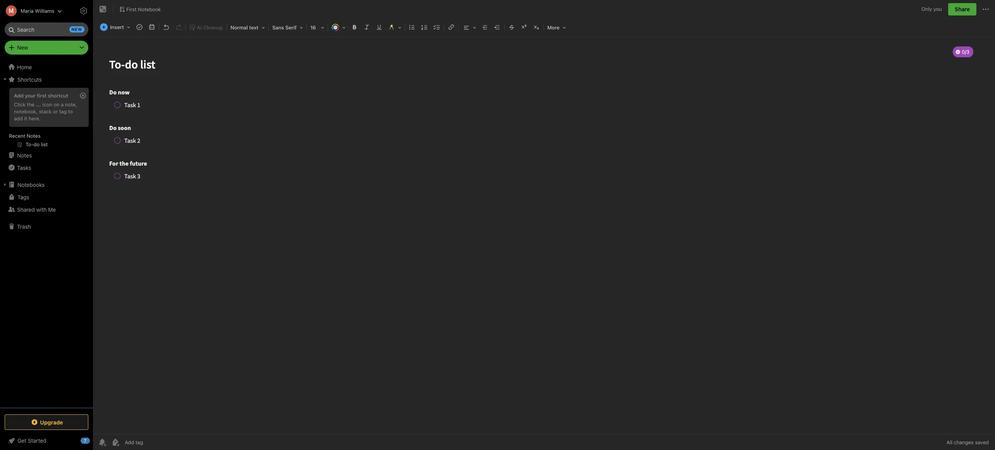 Task type: vqa. For each thing, say whether or not it's contained in the screenshot.
across
no



Task type: locate. For each thing, give the bounding box(es) containing it.
Insert field
[[98, 22, 133, 33]]

Font color field
[[329, 22, 349, 33]]

sans serif
[[273, 24, 297, 31]]

note,
[[65, 102, 77, 108]]

new button
[[5, 41, 88, 55]]

Font family field
[[270, 22, 306, 33]]

recent
[[9, 133, 25, 139]]

bold image
[[349, 22, 360, 33]]

new search field
[[10, 22, 85, 36]]

group inside tree
[[0, 86, 93, 152]]

add
[[14, 93, 24, 99]]

tree
[[0, 61, 93, 408]]

shortcuts
[[17, 76, 42, 83]]

home
[[17, 64, 32, 70]]

Help and Learning task checklist field
[[0, 435, 93, 448]]

expand note image
[[98, 5, 108, 14]]

trash link
[[0, 221, 93, 233]]

expand notebooks image
[[2, 182, 8, 188]]

group containing add your first shortcut
[[0, 86, 93, 152]]

notes up tasks
[[17, 152, 32, 159]]

click
[[14, 102, 25, 108]]

task image
[[134, 22, 145, 33]]

text
[[249, 24, 259, 31]]

new
[[72, 27, 82, 32]]

maria
[[21, 8, 34, 14]]

home link
[[0, 61, 93, 73]]

share button
[[949, 3, 977, 16]]

new
[[17, 44, 28, 51]]

serif
[[286, 24, 297, 31]]

tag
[[59, 109, 67, 115]]

icon
[[42, 102, 52, 108]]

notebook
[[138, 6, 161, 12]]

with
[[36, 206, 47, 213]]

shared
[[17, 206, 35, 213]]

click to collapse image
[[90, 437, 96, 446]]

subscript image
[[532, 22, 542, 33]]

More field
[[545, 22, 569, 33]]

Font size field
[[308, 22, 327, 33]]

insert
[[110, 24, 124, 30]]

settings image
[[79, 6, 88, 16]]

williams
[[35, 8, 54, 14]]

a
[[61, 102, 64, 108]]

note window element
[[93, 0, 996, 451]]

indent image
[[480, 22, 491, 33]]

tasks button
[[0, 162, 93, 174]]

or
[[53, 109, 58, 115]]

1 vertical spatial notes
[[17, 152, 32, 159]]

share
[[956, 6, 971, 12]]

outdent image
[[492, 22, 503, 33]]

all changes saved
[[947, 440, 990, 446]]

tags
[[17, 194, 29, 201]]

group
[[0, 86, 93, 152]]

upgrade button
[[5, 415, 88, 431]]

normal text
[[231, 24, 259, 31]]

your
[[25, 93, 36, 99]]

shortcut
[[48, 93, 68, 99]]

shortcuts button
[[0, 73, 93, 86]]

first notebook button
[[117, 4, 164, 15]]

notes
[[27, 133, 41, 139], [17, 152, 32, 159]]

shared with me link
[[0, 204, 93, 216]]

only you
[[922, 6, 943, 12]]

sans
[[273, 24, 284, 31]]

first
[[37, 93, 47, 99]]

notebooks
[[17, 182, 45, 188]]

0 vertical spatial notes
[[27, 133, 41, 139]]

notes right the recent
[[27, 133, 41, 139]]

Heading level field
[[228, 22, 268, 33]]

here.
[[29, 115, 41, 122]]



Task type: describe. For each thing, give the bounding box(es) containing it.
Search text field
[[10, 22, 83, 36]]

calendar event image
[[147, 22, 157, 33]]

tree containing home
[[0, 61, 93, 408]]

add tag image
[[111, 438, 120, 448]]

insert link image
[[446, 22, 457, 33]]

add your first shortcut
[[14, 93, 68, 99]]

undo image
[[161, 22, 172, 33]]

Account field
[[0, 3, 62, 19]]

on
[[54, 102, 60, 108]]

more actions image
[[982, 5, 991, 14]]

first
[[126, 6, 137, 12]]

you
[[934, 6, 943, 12]]

More actions field
[[982, 3, 991, 16]]

only
[[922, 6, 933, 12]]

add
[[14, 115, 23, 122]]

normal
[[231, 24, 248, 31]]

stack
[[39, 109, 52, 115]]

...
[[36, 102, 41, 108]]

first notebook
[[126, 6, 161, 12]]

Alignment field
[[460, 22, 479, 33]]

click the ...
[[14, 102, 41, 108]]

checklist image
[[432, 22, 443, 33]]

changes
[[955, 440, 975, 446]]

Add tag field
[[124, 440, 182, 447]]

italic image
[[362, 22, 373, 33]]

more
[[548, 24, 560, 31]]

bulleted list image
[[407, 22, 418, 33]]

add a reminder image
[[98, 438, 107, 448]]

7
[[84, 439, 87, 444]]

tasks
[[17, 165, 31, 171]]

all
[[947, 440, 953, 446]]

get
[[17, 438, 26, 445]]

upgrade
[[40, 420, 63, 426]]

shared with me
[[17, 206, 56, 213]]

icon on a note, notebook, stack or tag to add it here.
[[14, 102, 77, 122]]

strikethrough image
[[507, 22, 518, 33]]

Highlight field
[[386, 22, 404, 33]]

notebook,
[[14, 109, 38, 115]]

it
[[24, 115, 27, 122]]

Note Editor text field
[[93, 37, 996, 435]]

me
[[48, 206, 56, 213]]

to
[[68, 109, 73, 115]]

16
[[311, 24, 316, 31]]

maria williams
[[21, 8, 54, 14]]

saved
[[976, 440, 990, 446]]

get started
[[17, 438, 46, 445]]

started
[[28, 438, 46, 445]]

superscript image
[[519, 22, 530, 33]]

tags button
[[0, 191, 93, 204]]

recent notes
[[9, 133, 41, 139]]

trash
[[17, 224, 31, 230]]

notebooks link
[[0, 179, 93, 191]]

the
[[27, 102, 34, 108]]

numbered list image
[[419, 22, 430, 33]]

underline image
[[374, 22, 385, 33]]

notes link
[[0, 149, 93, 162]]



